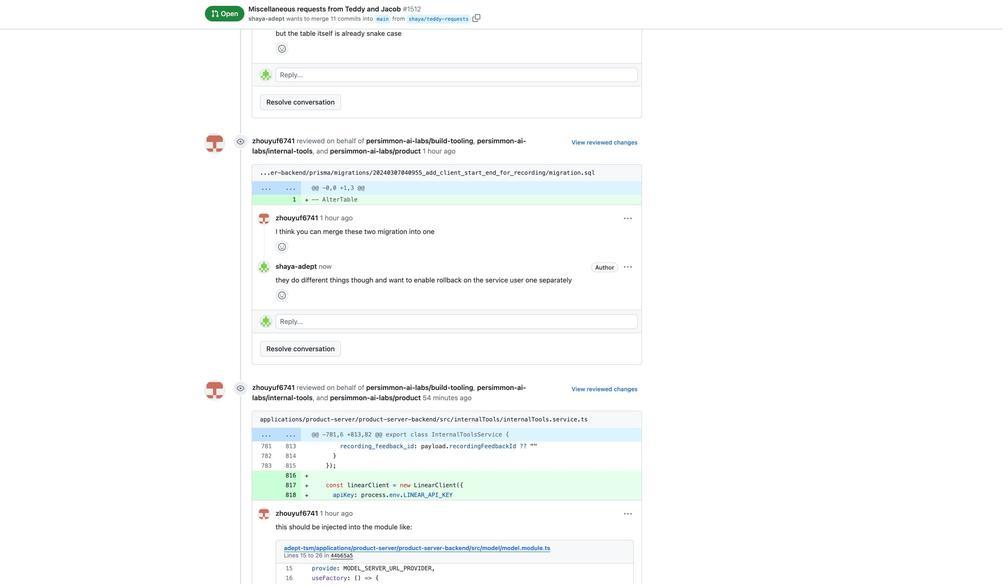 Task type: locate. For each thing, give the bounding box(es) containing it.
add or remove reactions image for bottom @shaya adept image
[[278, 292, 286, 300]]

zhouyuf6741 image for eye image
[[205, 134, 224, 153]]

eye image
[[237, 385, 244, 392]]

0 vertical spatial add or remove reactions image
[[278, 45, 286, 53]]

zhouyuf6741 image left eye icon
[[205, 381, 224, 400]]

1 add or remove reactions image from the top
[[278, 45, 286, 53]]

add or remove reactions element
[[276, 0, 288, 7], [276, 42, 288, 55], [276, 241, 288, 253], [276, 289, 288, 302]]

zhouyuf6741 image left eye image
[[205, 134, 224, 153]]

2 add or remove reactions element from the top
[[276, 42, 288, 55]]

0 vertical spatial zhouyuf6741 image
[[205, 134, 224, 153]]

1 vertical spatial show options image
[[624, 511, 632, 518]]

1 vertical spatial zhouyuf6741 image
[[205, 381, 224, 400]]

1 vertical spatial add or remove reactions image
[[278, 292, 286, 300]]

0 vertical spatial @shaya adept image
[[258, 261, 270, 273]]

@zhouyuf6741 image
[[258, 509, 270, 520]]

2 add or remove reactions image from the top
[[278, 292, 286, 300]]

show options image
[[624, 215, 632, 223]]

add or remove reactions image
[[278, 45, 286, 53], [278, 292, 286, 300]]

0 vertical spatial @shaya adept image
[[258, 15, 270, 26]]

@shaya adept image
[[258, 15, 270, 26], [260, 69, 272, 81]]

1 add or remove reactions element from the top
[[276, 0, 288, 7]]

1 zhouyuf6741 image from the top
[[205, 134, 224, 153]]

2 zhouyuf6741 image from the top
[[205, 381, 224, 400]]

@shaya adept image
[[258, 261, 270, 273], [260, 316, 272, 328]]

@zhouyuf6741 image
[[258, 213, 270, 225]]

2 show options image from the top
[[624, 511, 632, 518]]

zhouyuf6741 image
[[205, 134, 224, 153], [205, 381, 224, 400]]

1 vertical spatial @shaya adept image
[[260, 316, 272, 328]]

show options image
[[624, 263, 632, 271], [624, 511, 632, 518]]

0 vertical spatial show options image
[[624, 263, 632, 271]]



Task type: describe. For each thing, give the bounding box(es) containing it.
1 vertical spatial @shaya adept image
[[260, 69, 272, 81]]

3 add or remove reactions element from the top
[[276, 241, 288, 253]]

4 add or remove reactions element from the top
[[276, 289, 288, 302]]

add or remove reactions image for the bottom @shaya adept icon
[[278, 45, 286, 53]]

status: open image
[[211, 10, 219, 18]]

1 show options image from the top
[[624, 263, 632, 271]]

copy image
[[473, 14, 480, 22]]

zhouyuf6741 image for eye icon
[[205, 381, 224, 400]]

add or remove reactions image
[[278, 243, 286, 251]]

eye image
[[237, 138, 244, 146]]



Task type: vqa. For each thing, say whether or not it's contained in the screenshot.
Name "field"
no



